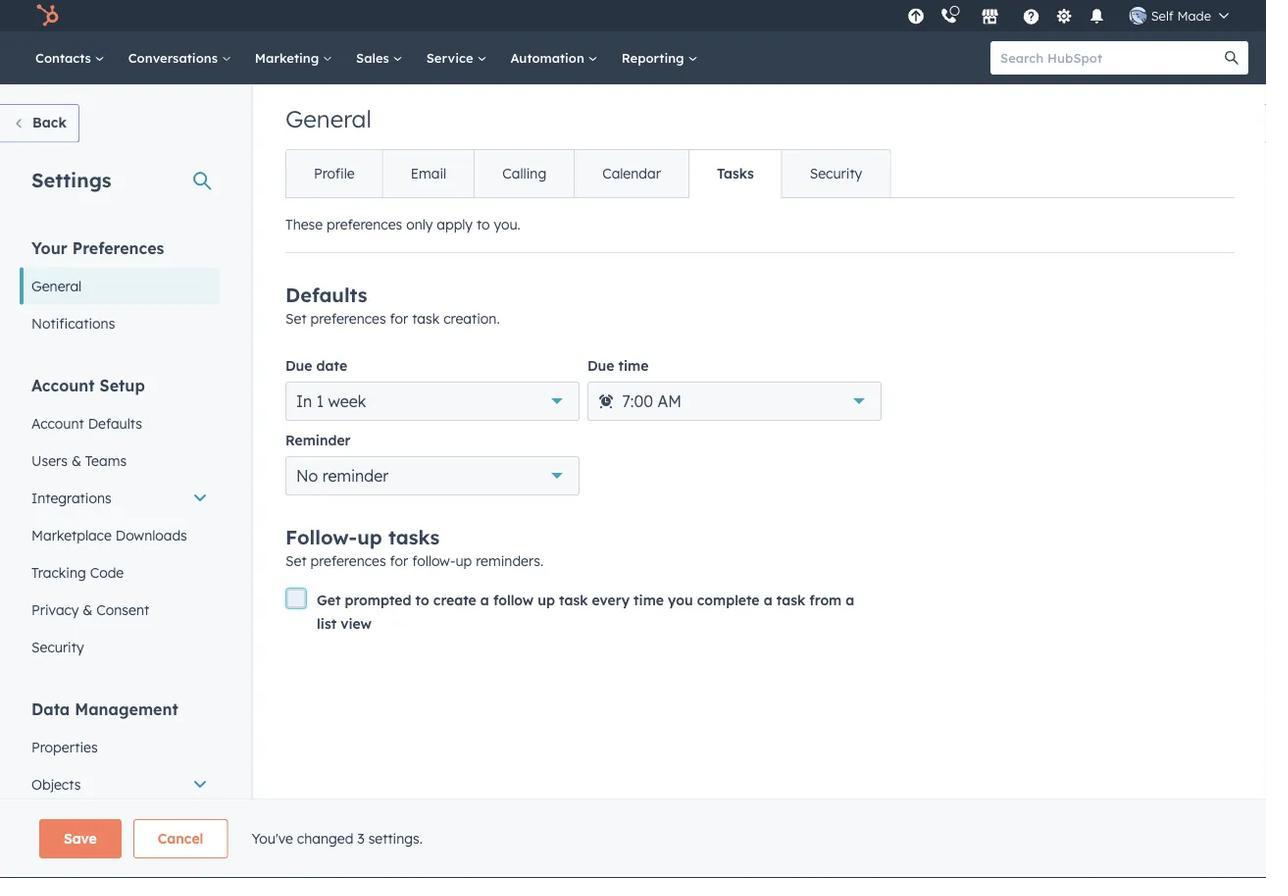 Task type: locate. For each thing, give the bounding box(es) containing it.
settings image
[[1056, 8, 1074, 26]]

0 vertical spatial security
[[810, 165, 863, 182]]

up right follow
[[538, 592, 555, 609]]

0 vertical spatial for
[[390, 310, 408, 327]]

& inside data management "element"
[[81, 813, 91, 830]]

2 due from the left
[[588, 357, 615, 374]]

7:00 am
[[623, 392, 682, 411]]

defaults up the date
[[286, 283, 368, 307]]

account up account defaults
[[31, 375, 95, 395]]

contacts link
[[24, 31, 116, 84]]

1 horizontal spatial security
[[810, 165, 863, 182]]

service link
[[415, 31, 499, 84]]

properties link
[[20, 729, 220, 766]]

preferences
[[72, 238, 164, 258]]

calendar
[[603, 165, 661, 182]]

1 horizontal spatial up
[[456, 552, 472, 570]]

follow
[[494, 592, 534, 609]]

& for export
[[81, 813, 91, 830]]

properties
[[31, 738, 98, 756]]

account up users on the bottom of the page
[[31, 415, 84, 432]]

1 horizontal spatial due
[[588, 357, 615, 374]]

account for account defaults
[[31, 415, 84, 432]]

1 vertical spatial defaults
[[88, 415, 142, 432]]

up up "create" in the bottom of the page
[[456, 552, 472, 570]]

setup
[[100, 375, 145, 395]]

0 horizontal spatial defaults
[[88, 415, 142, 432]]

1 vertical spatial to
[[416, 592, 430, 609]]

privacy & consent link
[[20, 591, 220, 628]]

audit logs
[[31, 850, 100, 867]]

0 vertical spatial defaults
[[286, 283, 368, 307]]

a
[[481, 592, 489, 609], [764, 592, 773, 609], [846, 592, 855, 609]]

hubspot link
[[24, 4, 74, 27]]

your preferences
[[31, 238, 164, 258]]

task left "every"
[[559, 592, 588, 609]]

0 vertical spatial set
[[286, 310, 307, 327]]

date
[[317, 357, 347, 374]]

2 horizontal spatial a
[[846, 592, 855, 609]]

time inside get prompted to create a follow up task every time you complete a task from a list view
[[634, 592, 664, 609]]

defaults up users & teams link
[[88, 415, 142, 432]]

up left tasks
[[357, 525, 383, 549]]

apply
[[437, 216, 473, 233]]

1 vertical spatial general
[[31, 277, 82, 294]]

1 vertical spatial account
[[31, 415, 84, 432]]

Search HubSpot search field
[[991, 41, 1231, 75]]

1 for from the top
[[390, 310, 408, 327]]

0 vertical spatial account
[[31, 375, 95, 395]]

1 vertical spatial &
[[83, 601, 93, 618]]

1 horizontal spatial general
[[286, 104, 372, 133]]

0 horizontal spatial task
[[412, 310, 440, 327]]

1 horizontal spatial to
[[477, 216, 490, 233]]

account defaults
[[31, 415, 142, 432]]

1 due from the left
[[286, 357, 312, 374]]

preferences up the date
[[311, 310, 386, 327]]

defaults
[[286, 283, 368, 307], [88, 415, 142, 432]]

import & export link
[[20, 803, 220, 840]]

security inside account setup element
[[31, 638, 84, 655]]

2 vertical spatial preferences
[[311, 552, 386, 570]]

reporting
[[622, 50, 688, 66]]

preferences left the only
[[327, 216, 403, 233]]

1 vertical spatial security
[[31, 638, 84, 655]]

0 vertical spatial to
[[477, 216, 490, 233]]

1 vertical spatial preferences
[[311, 310, 386, 327]]

view
[[341, 615, 372, 632]]

account setup
[[31, 375, 145, 395]]

ruby anderson image
[[1130, 7, 1148, 25]]

& for teams
[[72, 452, 81, 469]]

users
[[31, 452, 68, 469]]

account for account setup
[[31, 375, 95, 395]]

general down your
[[31, 277, 82, 294]]

get
[[317, 592, 341, 609]]

preferences down follow-
[[311, 552, 386, 570]]

calling icon button
[[933, 3, 966, 29]]

navigation
[[286, 149, 891, 198]]

every
[[592, 592, 630, 609]]

0 vertical spatial &
[[72, 452, 81, 469]]

1 vertical spatial up
[[456, 552, 472, 570]]

3
[[357, 830, 365, 847]]

set inside follow-up tasks set preferences for follow-up reminders.
[[286, 552, 307, 570]]

task left from
[[777, 592, 806, 609]]

to left "create" in the bottom of the page
[[416, 592, 430, 609]]

privacy & consent
[[31, 601, 149, 618]]

1 set from the top
[[286, 310, 307, 327]]

email link
[[382, 150, 474, 197]]

0 vertical spatial time
[[619, 357, 649, 374]]

service
[[427, 50, 477, 66]]

0 vertical spatial preferences
[[327, 216, 403, 233]]

for down tasks
[[390, 552, 408, 570]]

& right users on the bottom of the page
[[72, 452, 81, 469]]

1 horizontal spatial a
[[764, 592, 773, 609]]

for inside follow-up tasks set preferences for follow-up reminders.
[[390, 552, 408, 570]]

reporting link
[[610, 31, 710, 84]]

2 horizontal spatial up
[[538, 592, 555, 609]]

in 1 week
[[296, 392, 366, 411]]

& left export
[[81, 813, 91, 830]]

2 account from the top
[[31, 415, 84, 432]]

general up profile
[[286, 104, 372, 133]]

a left follow
[[481, 592, 489, 609]]

save button
[[39, 819, 121, 859]]

due
[[286, 357, 312, 374], [588, 357, 615, 374]]

task left creation.
[[412, 310, 440, 327]]

due time
[[588, 357, 649, 374]]

upgrade image
[[908, 8, 926, 26]]

& right privacy
[[83, 601, 93, 618]]

time up 7:00
[[619, 357, 649, 374]]

profile
[[314, 165, 355, 182]]

in
[[296, 392, 312, 411]]

hubspot image
[[35, 4, 59, 27]]

task inside "defaults set preferences for task creation."
[[412, 310, 440, 327]]

general
[[286, 104, 372, 133], [31, 277, 82, 294]]

2 set from the top
[[286, 552, 307, 570]]

audit
[[31, 850, 66, 867]]

account
[[31, 375, 95, 395], [31, 415, 84, 432]]

changed
[[297, 830, 354, 847]]

2 vertical spatial up
[[538, 592, 555, 609]]

task
[[412, 310, 440, 327], [559, 592, 588, 609], [777, 592, 806, 609]]

self
[[1152, 7, 1174, 24]]

for left creation.
[[390, 310, 408, 327]]

time left you
[[634, 592, 664, 609]]

marketing
[[255, 50, 323, 66]]

1 horizontal spatial defaults
[[286, 283, 368, 307]]

a right from
[[846, 592, 855, 609]]

you've
[[252, 830, 293, 847]]

2 for from the top
[[390, 552, 408, 570]]

1 account from the top
[[31, 375, 95, 395]]

0 horizontal spatial security link
[[20, 628, 220, 666]]

up
[[357, 525, 383, 549], [456, 552, 472, 570], [538, 592, 555, 609]]

marketplace
[[31, 526, 112, 544]]

a right complete
[[764, 592, 773, 609]]

0 horizontal spatial to
[[416, 592, 430, 609]]

cancel button
[[133, 819, 228, 859]]

navigation containing profile
[[286, 149, 891, 198]]

only
[[406, 216, 433, 233]]

7:00
[[623, 392, 653, 411]]

1 vertical spatial time
[[634, 592, 664, 609]]

marketplace downloads
[[31, 526, 187, 544]]

set inside "defaults set preferences for task creation."
[[286, 310, 307, 327]]

0 horizontal spatial a
[[481, 592, 489, 609]]

you've changed 3 settings.
[[252, 830, 423, 847]]

&
[[72, 452, 81, 469], [83, 601, 93, 618], [81, 813, 91, 830]]

up inside get prompted to create a follow up task every time you complete a task from a list view
[[538, 592, 555, 609]]

to
[[477, 216, 490, 233], [416, 592, 430, 609]]

1 vertical spatial security link
[[20, 628, 220, 666]]

conversations
[[128, 50, 222, 66]]

export
[[95, 813, 138, 830]]

email
[[411, 165, 447, 182]]

0 horizontal spatial security
[[31, 638, 84, 655]]

1 vertical spatial for
[[390, 552, 408, 570]]

teams
[[85, 452, 127, 469]]

0 vertical spatial security link
[[782, 150, 890, 197]]

sales
[[356, 50, 393, 66]]

0 horizontal spatial up
[[357, 525, 383, 549]]

data management element
[[20, 698, 220, 878]]

set down follow-
[[286, 552, 307, 570]]

tracking code
[[31, 564, 124, 581]]

account defaults link
[[20, 405, 220, 442]]

to left you.
[[477, 216, 490, 233]]

2 vertical spatial &
[[81, 813, 91, 830]]

marketplaces button
[[970, 0, 1011, 31]]

set up due date
[[286, 310, 307, 327]]

0 horizontal spatial due
[[286, 357, 312, 374]]

1 vertical spatial set
[[286, 552, 307, 570]]

save
[[64, 830, 97, 847]]

objects button
[[20, 766, 220, 803]]

data
[[31, 699, 70, 719]]

0 horizontal spatial general
[[31, 277, 82, 294]]

users & teams
[[31, 452, 127, 469]]

defaults inside account setup element
[[88, 415, 142, 432]]



Task type: vqa. For each thing, say whether or not it's contained in the screenshot.
REPORTING link
yes



Task type: describe. For each thing, give the bounding box(es) containing it.
help button
[[1015, 0, 1049, 31]]

reminders.
[[476, 552, 544, 570]]

prompted
[[345, 592, 412, 609]]

you
[[668, 592, 693, 609]]

no reminder button
[[286, 456, 580, 496]]

settings link
[[1053, 5, 1077, 26]]

& for consent
[[83, 601, 93, 618]]

import
[[31, 813, 77, 830]]

calling link
[[474, 150, 574, 197]]

self made button
[[1118, 0, 1241, 31]]

notifications button
[[1081, 0, 1114, 31]]

sales link
[[344, 31, 415, 84]]

import & export
[[31, 813, 138, 830]]

self made menu
[[902, 0, 1243, 31]]

reminder
[[323, 466, 389, 486]]

your preferences element
[[20, 237, 220, 342]]

1 horizontal spatial task
[[559, 592, 588, 609]]

2 a from the left
[[764, 592, 773, 609]]

1 a from the left
[[481, 592, 489, 609]]

contacts
[[35, 50, 95, 66]]

profile link
[[287, 150, 382, 197]]

tasks link
[[689, 150, 782, 197]]

integrations
[[31, 489, 112, 506]]

defaults inside "defaults set preferences for task creation."
[[286, 283, 368, 307]]

users & teams link
[[20, 442, 220, 479]]

notifications
[[31, 314, 115, 332]]

notifications link
[[20, 305, 220, 342]]

from
[[810, 592, 842, 609]]

defaults set preferences for task creation.
[[286, 283, 500, 327]]

follow-
[[412, 552, 456, 570]]

due for due date
[[286, 357, 312, 374]]

upgrade link
[[904, 5, 929, 26]]

self made
[[1152, 7, 1212, 24]]

made
[[1178, 7, 1212, 24]]

search button
[[1216, 41, 1249, 75]]

help image
[[1023, 9, 1041, 26]]

notifications image
[[1089, 9, 1107, 26]]

create
[[434, 592, 477, 609]]

tasks
[[717, 165, 754, 182]]

preferences inside follow-up tasks set preferences for follow-up reminders.
[[311, 552, 386, 570]]

back link
[[0, 104, 79, 143]]

management
[[75, 699, 178, 719]]

3 a from the left
[[846, 592, 855, 609]]

these
[[286, 216, 323, 233]]

get prompted to create a follow up task every time you complete a task from a list view
[[317, 592, 855, 632]]

automation
[[511, 50, 588, 66]]

integrations button
[[20, 479, 220, 517]]

automation link
[[499, 31, 610, 84]]

privacy
[[31, 601, 79, 618]]

general inside your preferences element
[[31, 277, 82, 294]]

creation.
[[444, 310, 500, 327]]

complete
[[697, 592, 760, 609]]

downloads
[[116, 526, 187, 544]]

in 1 week button
[[286, 382, 580, 421]]

no
[[296, 466, 318, 486]]

objects
[[31, 776, 81, 793]]

marketing link
[[243, 31, 344, 84]]

1 horizontal spatial security link
[[782, 150, 890, 197]]

calling icon image
[[941, 8, 958, 25]]

due date
[[286, 357, 347, 374]]

settings.
[[369, 830, 423, 847]]

2 horizontal spatial task
[[777, 592, 806, 609]]

back
[[32, 114, 67, 131]]

7:00 am button
[[588, 382, 882, 421]]

preferences inside "defaults set preferences for task creation."
[[311, 310, 386, 327]]

search image
[[1226, 51, 1239, 65]]

cancel
[[158, 830, 204, 847]]

marketplaces image
[[982, 9, 1000, 26]]

settings
[[31, 167, 111, 192]]

0 vertical spatial general
[[286, 104, 372, 133]]

general link
[[20, 267, 220, 305]]

reminder
[[286, 432, 351, 449]]

account setup element
[[20, 374, 220, 666]]

due for due time
[[588, 357, 615, 374]]

for inside "defaults set preferences for task creation."
[[390, 310, 408, 327]]

week
[[328, 392, 366, 411]]

0 vertical spatial up
[[357, 525, 383, 549]]

1
[[317, 392, 324, 411]]

no reminder
[[296, 466, 389, 486]]

conversations link
[[116, 31, 243, 84]]

you.
[[494, 216, 521, 233]]

audit logs link
[[20, 840, 220, 878]]

list
[[317, 615, 337, 632]]

your
[[31, 238, 68, 258]]

data management
[[31, 699, 178, 719]]

to inside get prompted to create a follow up task every time you complete a task from a list view
[[416, 592, 430, 609]]

consent
[[96, 601, 149, 618]]



